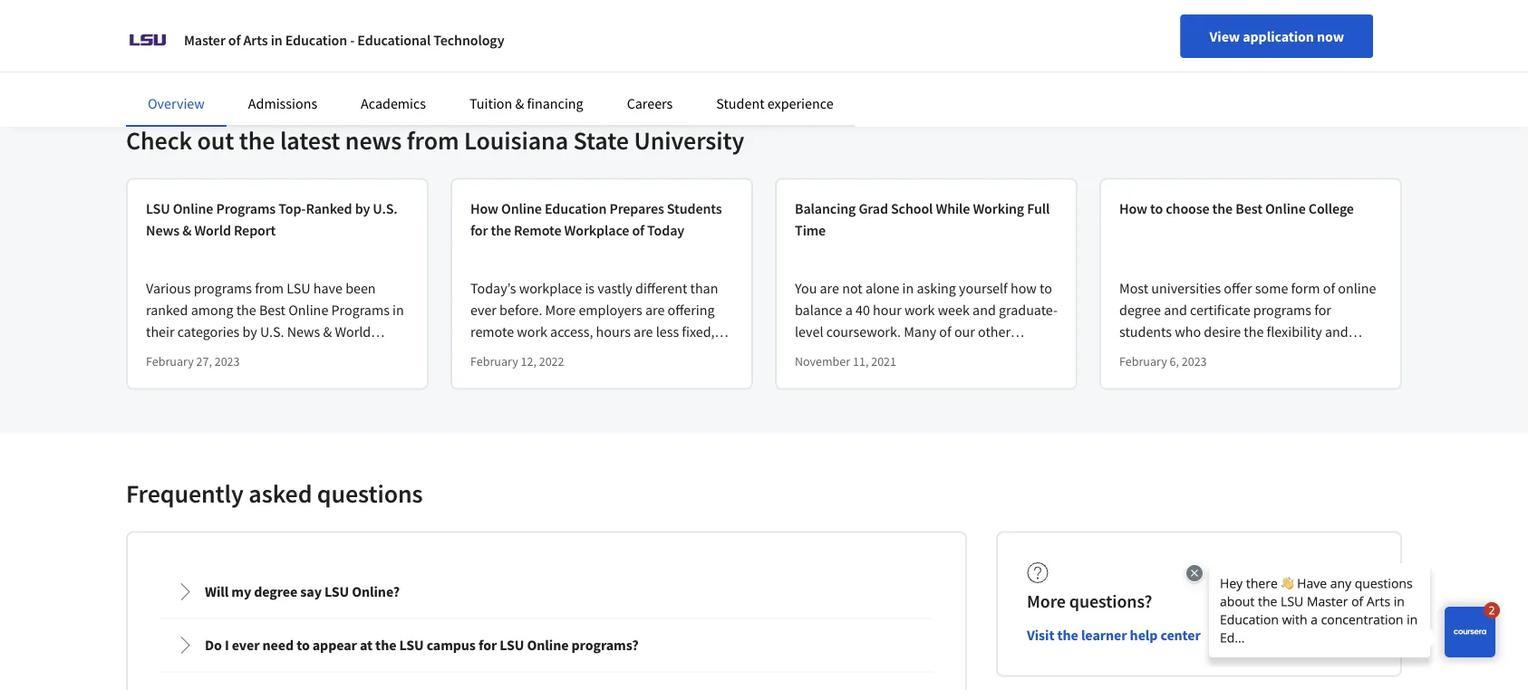 Task type: vqa. For each thing, say whether or not it's contained in the screenshot.


Task type: locate. For each thing, give the bounding box(es) containing it.
0 horizontal spatial a
[[845, 301, 853, 319]]

lsu down check
[[146, 200, 170, 218]]

have down coursework.
[[850, 345, 880, 363]]

2023 right 6,
[[1182, 353, 1207, 369]]

2 february from the left
[[470, 353, 518, 369]]

the right choose
[[1212, 200, 1233, 218]]

education up workplace
[[545, 200, 607, 218]]

of down prepares at the left
[[632, 222, 644, 240]]

students up convenience
[[1119, 323, 1172, 341]]

online down out
[[173, 200, 213, 218]]

to right able
[[910, 367, 923, 385]]

careers
[[627, 94, 673, 112]]

read
[[194, 345, 224, 363]]

students
[[1119, 323, 1172, 341], [795, 345, 848, 363]]

world inside lsu online programs top-ranked by u.s. news & world report
[[194, 222, 231, 240]]

lsu left been
[[287, 280, 311, 298]]

0 vertical spatial by
[[355, 200, 370, 218]]

0 vertical spatial world
[[194, 222, 231, 240]]

0 horizontal spatial from
[[255, 280, 284, 298]]

check out the latest news from louisiana state university
[[126, 124, 744, 156]]

ever inside dropdown button
[[232, 637, 260, 655]]

changing,
[[537, 388, 596, 406]]

work down before.
[[517, 323, 547, 341]]

by right ranked
[[355, 200, 370, 218]]

2 vertical spatial &
[[323, 323, 332, 341]]

programs down some
[[1253, 301, 1312, 319]]

2 vertical spatial are
[[634, 323, 653, 341]]

0 vertical spatial are
[[820, 280, 839, 298]]

0 vertical spatial &
[[515, 94, 524, 112]]

for inside how online education prepares students for the remote workplace of today
[[470, 222, 488, 240]]

1 vertical spatial world
[[335, 323, 371, 341]]

questions
[[317, 478, 423, 509]]

by
[[355, 200, 370, 218], [242, 323, 257, 341]]

of down who
[[1199, 345, 1211, 363]]

work up many
[[905, 301, 935, 319]]

lsu right say at left bottom
[[325, 583, 349, 601]]

2 horizontal spatial february
[[1119, 353, 1167, 369]]

1 vertical spatial more
[[1027, 590, 1066, 613]]

world
[[194, 222, 231, 240], [335, 323, 371, 341]]

1 vertical spatial students
[[795, 345, 848, 363]]

2 horizontal spatial in
[[902, 280, 914, 298]]

have left been
[[313, 280, 343, 298]]

is left best
[[1267, 410, 1277, 428]]

degree down "but"
[[795, 388, 837, 406]]

0 horizontal spatial have
[[313, 280, 343, 298]]

a left 40
[[845, 301, 853, 319]]

hours
[[596, 323, 631, 341]]

lsu
[[146, 200, 170, 218], [287, 280, 311, 298], [325, 583, 349, 601], [399, 637, 424, 655], [500, 637, 524, 655]]

for right campus
[[479, 637, 497, 655]]

work
[[905, 301, 935, 319], [517, 323, 547, 341], [491, 388, 521, 406], [866, 388, 896, 406]]

flexibility up learning.
[[1267, 323, 1322, 341]]

1 vertical spatial by
[[242, 323, 257, 341]]

1 horizontal spatial ever
[[470, 301, 497, 319]]

form
[[1291, 280, 1320, 298]]

for left remote at the top left
[[470, 222, 488, 240]]

february down remote
[[470, 353, 518, 369]]

most universities offer some form of online degree and certificate programs for students who desire the flexibility and convenience of distance learning. because of this large and ever-increasing variety of online college choices, it can be hard to determine which school is best for you.
[[1119, 280, 1376, 428]]

1 horizontal spatial february
[[470, 353, 518, 369]]

1 horizontal spatial degree
[[795, 388, 837, 406]]

3 february from the left
[[1119, 353, 1167, 369]]

1 vertical spatial online
[[1119, 388, 1158, 406]]

yourself
[[959, 280, 1008, 298]]

0 vertical spatial ever
[[470, 301, 497, 319]]

you.
[[1329, 410, 1355, 428]]

0 vertical spatial degree
[[1119, 301, 1161, 319]]

asked
[[249, 478, 312, 509]]

27,
[[196, 353, 212, 369]]

to right hard
[[1344, 388, 1356, 406]]

1 vertical spatial at
[[360, 637, 373, 655]]

how down louisiana on the top left
[[470, 200, 499, 218]]

november
[[795, 353, 850, 369]]

at down able
[[899, 388, 911, 406]]

of right form
[[1323, 280, 1335, 298]]

graduate-
[[999, 301, 1058, 319]]

news up here!
[[287, 323, 320, 341]]

the down many
[[909, 345, 929, 363]]

choose
[[1166, 200, 1210, 218]]

1 horizontal spatial 2023
[[1182, 353, 1207, 369]]

various programs from lsu have been ranked among the best online programs in their categories by u.s. news & world report. read about them here!
[[146, 280, 404, 363]]

& right tuition
[[515, 94, 524, 112]]

1 horizontal spatial programs
[[331, 301, 390, 319]]

by up 'about'
[[242, 323, 257, 341]]

more up visit
[[1027, 590, 1066, 613]]

1 horizontal spatial programs
[[1253, 301, 1312, 319]]

less
[[656, 323, 679, 341]]

1 horizontal spatial at
[[899, 388, 911, 406]]

0 vertical spatial have
[[313, 280, 343, 298]]

certificate
[[1190, 301, 1251, 319]]

1 horizontal spatial flexibility
[[1267, 323, 1322, 341]]

news inside various programs from lsu have been ranked among the best online programs in their categories by u.s. news & world report. read about them here!
[[287, 323, 320, 341]]

the inside today's workplace is vastly different than ever before. more employers are offering remote work access, hours are less fixed, and teams must learn to communicate with members from across the world. the way we work is changing, and flexibility is key.
[[604, 367, 624, 385]]

how inside how online education prepares students for the remote workplace of today
[[470, 200, 499, 218]]

1 horizontal spatial news
[[287, 323, 320, 341]]

1 horizontal spatial world
[[335, 323, 371, 341]]

2 horizontal spatial &
[[515, 94, 524, 112]]

to right need
[[297, 637, 310, 655]]

categories
[[177, 323, 240, 341]]

1 horizontal spatial education
[[545, 200, 607, 218]]

0 horizontal spatial degree
[[254, 583, 298, 601]]

louisiana state university logo image
[[126, 18, 170, 62]]

2 how from the left
[[1119, 200, 1148, 218]]

2 2023 from the left
[[1182, 353, 1207, 369]]

balancing grad school while working full time
[[795, 200, 1050, 240]]

is inside most universities offer some form of online degree and certificate programs for students who desire the flexibility and convenience of distance learning. because of this large and ever-increasing variety of online college choices, it can be hard to determine which school is best for you.
[[1267, 410, 1277, 428]]

0 horizontal spatial at
[[360, 637, 373, 655]]

the right out
[[239, 124, 275, 156]]

1 horizontal spatial students
[[1119, 323, 1172, 341]]

students up they
[[795, 345, 848, 363]]

1 vertical spatial ever
[[232, 637, 260, 655]]

learn
[[570, 345, 601, 363]]

to inside dropdown button
[[297, 637, 310, 655]]

12,
[[521, 353, 537, 369]]

check
[[126, 124, 192, 156]]

to left choose
[[1150, 200, 1163, 218]]

same up pursue
[[931, 345, 964, 363]]

the left remote at the top left
[[491, 222, 511, 240]]

the inside various programs from lsu have been ranked among the best online programs in their categories by u.s. news & world report. read about them here!
[[236, 301, 256, 319]]

students inside you are not alone in asking yourself how to balance a 40 hour work week and graduate- level coursework. many of our other students have had the same challenges, but they were able to pursue a graduate degree and work at the same time using the right strategies.
[[795, 345, 848, 363]]

news inside lsu online programs top-ranked by u.s. news & world report
[[146, 222, 180, 240]]

u.s. inside various programs from lsu have been ranked among the best online programs in their categories by u.s. news & world report. read about them here!
[[260, 323, 284, 341]]

degree down most
[[1119, 301, 1161, 319]]

1 vertical spatial degree
[[795, 388, 837, 406]]

2 vertical spatial from
[[531, 367, 560, 385]]

&
[[515, 94, 524, 112], [182, 222, 192, 240], [323, 323, 332, 341]]

1 horizontal spatial &
[[323, 323, 332, 341]]

of left this
[[1119, 367, 1132, 385]]

1 horizontal spatial from
[[407, 124, 459, 156]]

1 vertical spatial programs
[[331, 301, 390, 319]]

degree inside most universities offer some form of online degree and certificate programs for students who desire the flexibility and convenience of distance learning. because of this large and ever-increasing variety of online college choices, it can be hard to determine which school is best for you.
[[1119, 301, 1161, 319]]

0 vertical spatial a
[[845, 301, 853, 319]]

february
[[146, 353, 194, 369], [470, 353, 518, 369], [1119, 353, 1167, 369]]

experience
[[768, 94, 834, 112]]

u.s. up them
[[260, 323, 284, 341]]

of left arts at the left top of the page
[[228, 31, 241, 49]]

my
[[231, 583, 251, 601]]

frequently
[[126, 478, 244, 509]]

0 vertical spatial more
[[545, 301, 576, 319]]

is
[[585, 280, 595, 298], [524, 388, 534, 406], [684, 388, 693, 406], [1267, 410, 1277, 428]]

0 vertical spatial at
[[899, 388, 911, 406]]

them
[[266, 345, 298, 363]]

the right visit
[[1057, 627, 1078, 645]]

february for work
[[470, 353, 518, 369]]

2 horizontal spatial from
[[531, 367, 560, 385]]

ever
[[470, 301, 497, 319], [232, 637, 260, 655]]

their
[[146, 323, 175, 341]]

view application now
[[1210, 27, 1344, 45]]

to down hours
[[604, 345, 617, 363]]

0 horizontal spatial 2023
[[215, 353, 240, 369]]

1 vertical spatial from
[[255, 280, 284, 298]]

flexibility down world.
[[625, 388, 681, 406]]

february 27, 2023
[[146, 353, 240, 369]]

0 horizontal spatial education
[[285, 31, 347, 49]]

1 vertical spatial news
[[287, 323, 320, 341]]

0 vertical spatial online
[[1338, 280, 1376, 298]]

online right form
[[1338, 280, 1376, 298]]

today's workplace is vastly different than ever before. more employers are offering remote work access, hours are less fixed, and teams must learn to communicate with members from across the world. the way we work is changing, and flexibility is key.
[[470, 280, 732, 406]]

1 horizontal spatial in
[[393, 301, 404, 319]]

0 horizontal spatial flexibility
[[625, 388, 681, 406]]

1 vertical spatial flexibility
[[625, 388, 681, 406]]

0 horizontal spatial february
[[146, 353, 194, 369]]

same down pursue
[[937, 388, 969, 406]]

0 vertical spatial programs
[[216, 200, 276, 218]]

because
[[1323, 345, 1374, 363]]

flexibility inside today's workplace is vastly different than ever before. more employers are offering remote work access, hours are less fixed, and teams must learn to communicate with members from across the world. the way we work is changing, and flexibility is key.
[[625, 388, 681, 406]]

level
[[795, 323, 824, 341]]

1 february from the left
[[146, 353, 194, 369]]

and down across at the left bottom of page
[[599, 388, 622, 406]]

how for how online education prepares students for the remote workplace of today
[[470, 200, 499, 218]]

way
[[695, 367, 719, 385]]

1 horizontal spatial u.s.
[[373, 200, 398, 218]]

state
[[573, 124, 629, 156]]

2 vertical spatial degree
[[254, 583, 298, 601]]

february left 6,
[[1119, 353, 1167, 369]]

a up time
[[970, 367, 978, 385]]

in
[[271, 31, 282, 49], [902, 280, 914, 298], [393, 301, 404, 319]]

visit the learner help center link
[[1027, 625, 1201, 647]]

are down "different"
[[645, 301, 665, 319]]

best right choose
[[1236, 200, 1263, 218]]

from down academics
[[407, 124, 459, 156]]

0 horizontal spatial programs
[[216, 200, 276, 218]]

college
[[1309, 200, 1354, 218]]

0 horizontal spatial best
[[259, 301, 286, 319]]

0 vertical spatial students
[[1119, 323, 1172, 341]]

0 horizontal spatial programs
[[194, 280, 252, 298]]

our
[[954, 323, 975, 341]]

online up remote at the top left
[[501, 200, 542, 218]]

& inside various programs from lsu have been ranked among the best online programs in their categories by u.s. news & world report. read about them here!
[[323, 323, 332, 341]]

1 vertical spatial &
[[182, 222, 192, 240]]

1 horizontal spatial how
[[1119, 200, 1148, 218]]

1 vertical spatial u.s.
[[260, 323, 284, 341]]

1 horizontal spatial by
[[355, 200, 370, 218]]

1 horizontal spatial more
[[1027, 590, 1066, 613]]

0 vertical spatial u.s.
[[373, 200, 398, 218]]

0 horizontal spatial how
[[470, 200, 499, 218]]

0 horizontal spatial more
[[545, 301, 576, 319]]

online down will my degree say lsu online? dropdown button
[[527, 637, 569, 655]]

1 vertical spatial have
[[850, 345, 880, 363]]

online inside lsu online programs top-ranked by u.s. news & world report
[[173, 200, 213, 218]]

1 horizontal spatial a
[[970, 367, 978, 385]]

ranked
[[306, 200, 352, 218]]

is down 12,
[[524, 388, 534, 406]]

how left choose
[[1119, 200, 1148, 218]]

the up distance on the right
[[1244, 323, 1264, 341]]

the right "appear"
[[375, 637, 396, 655]]

1 vertical spatial in
[[902, 280, 914, 298]]

online inside how online education prepares students for the remote workplace of today
[[501, 200, 542, 218]]

1 2023 from the left
[[215, 353, 240, 369]]

of left the our
[[939, 323, 952, 341]]

degree right "my"
[[254, 583, 298, 601]]

news up various
[[146, 222, 180, 240]]

it
[[1258, 388, 1267, 406]]

0 vertical spatial in
[[271, 31, 282, 49]]

more down 'workplace'
[[545, 301, 576, 319]]

0 vertical spatial news
[[146, 222, 180, 240]]

0 horizontal spatial ever
[[232, 637, 260, 655]]

0 horizontal spatial &
[[182, 222, 192, 240]]

from inside today's workplace is vastly different than ever before. more employers are offering remote work access, hours are less fixed, and teams must learn to communicate with members from across the world. the way we work is changing, and flexibility is key.
[[531, 367, 560, 385]]

student
[[716, 94, 765, 112]]

degree inside you are not alone in asking yourself how to balance a 40 hour work week and graduate- level coursework. many of our other students have had the same challenges, but they were able to pursue a graduate degree and work at the same time using the right strategies.
[[795, 388, 837, 406]]

careers link
[[627, 94, 673, 112]]

to inside today's workplace is vastly different than ever before. more employers are offering remote work access, hours are less fixed, and teams must learn to communicate with members from across the world. the way we work is changing, and flexibility is key.
[[604, 345, 617, 363]]

were
[[848, 367, 878, 385]]

0 horizontal spatial students
[[795, 345, 848, 363]]

& up various
[[182, 222, 192, 240]]

1 horizontal spatial have
[[850, 345, 880, 363]]

0 vertical spatial programs
[[194, 280, 252, 298]]

how to choose the best online college
[[1119, 200, 1354, 218]]

and up "because"
[[1325, 323, 1349, 341]]

here!
[[301, 345, 332, 363]]

0 horizontal spatial u.s.
[[260, 323, 284, 341]]

latest
[[280, 124, 340, 156]]

1 vertical spatial best
[[259, 301, 286, 319]]

time
[[972, 388, 1000, 406]]

0 vertical spatial flexibility
[[1267, 323, 1322, 341]]

programs up among
[[194, 280, 252, 298]]

appear
[[313, 637, 357, 655]]

not
[[842, 280, 863, 298]]

at right "appear"
[[360, 637, 373, 655]]

right
[[818, 410, 847, 428]]

and down yourself
[[973, 301, 996, 319]]

from
[[407, 124, 459, 156], [255, 280, 284, 298], [531, 367, 560, 385]]

than
[[690, 280, 718, 298]]

for down hard
[[1309, 410, 1326, 428]]

are left not
[[820, 280, 839, 298]]

this
[[1134, 367, 1157, 385]]

programs inside most universities offer some form of online degree and certificate programs for students who desire the flexibility and convenience of distance learning. because of this large and ever-increasing variety of online college choices, it can be hard to determine which school is best for you.
[[1253, 301, 1312, 319]]

2 vertical spatial in
[[393, 301, 404, 319]]

1 vertical spatial programs
[[1253, 301, 1312, 319]]

at inside you are not alone in asking yourself how to balance a 40 hour work week and graduate- level coursework. many of our other students have had the same challenges, but they were able to pursue a graduate degree and work at the same time using the right strategies.
[[899, 388, 911, 406]]

world left report
[[194, 222, 231, 240]]

are left less
[[634, 323, 653, 341]]

ever right i
[[232, 637, 260, 655]]

balancing
[[795, 200, 856, 218]]

view
[[1210, 27, 1240, 45]]

0 vertical spatial education
[[285, 31, 347, 49]]

online down this
[[1119, 388, 1158, 406]]

2023 right "27,"
[[215, 353, 240, 369]]

1 vertical spatial education
[[545, 200, 607, 218]]

programs inside lsu online programs top-ranked by u.s. news & world report
[[216, 200, 276, 218]]

workplace
[[519, 280, 582, 298]]

world down been
[[335, 323, 371, 341]]

coursework.
[[826, 323, 901, 341]]

challenges,
[[967, 345, 1035, 363]]

flexibility inside most universities offer some form of online degree and certificate programs for students who desire the flexibility and convenience of distance learning. because of this large and ever-increasing variety of online college choices, it can be hard to determine which school is best for you.
[[1267, 323, 1322, 341]]

have inside you are not alone in asking yourself how to balance a 40 hour work week and graduate- level coursework. many of our other students have had the same challenges, but they were able to pursue a graduate degree and work at the same time using the right strategies.
[[850, 345, 880, 363]]

& up here!
[[323, 323, 332, 341]]

0 horizontal spatial world
[[194, 222, 231, 240]]

distance
[[1214, 345, 1264, 363]]

2021
[[871, 353, 896, 369]]

february down their
[[146, 353, 194, 369]]

other
[[978, 323, 1011, 341]]

0 horizontal spatial by
[[242, 323, 257, 341]]

programs up report
[[216, 200, 276, 218]]

the right among
[[236, 301, 256, 319]]

0 horizontal spatial online
[[1119, 388, 1158, 406]]

u.s. right ranked
[[373, 200, 398, 218]]

february for who
[[1119, 353, 1167, 369]]

2 horizontal spatial degree
[[1119, 301, 1161, 319]]

in inside you are not alone in asking yourself how to balance a 40 hour work week and graduate- level coursework. many of our other students have had the same challenges, but they were able to pursue a graduate degree and work at the same time using the right strategies.
[[902, 280, 914, 298]]

best up them
[[259, 301, 286, 319]]

in inside various programs from lsu have been ranked among the best online programs in their categories by u.s. news & world report. read about them here!
[[393, 301, 404, 319]]

education left '-'
[[285, 31, 347, 49]]

the inside most universities offer some form of online degree and certificate programs for students who desire the flexibility and convenience of distance learning. because of this large and ever-increasing variety of online college choices, it can be hard to determine which school is best for you.
[[1244, 323, 1264, 341]]

programs down been
[[331, 301, 390, 319]]

while
[[936, 200, 970, 218]]

from down report
[[255, 280, 284, 298]]

0 horizontal spatial news
[[146, 222, 180, 240]]

ever up remote
[[470, 301, 497, 319]]

some
[[1255, 280, 1288, 298]]

best inside various programs from lsu have been ranked among the best online programs in their categories by u.s. news & world report. read about them here!
[[259, 301, 286, 319]]

most
[[1119, 280, 1149, 298]]

among
[[191, 301, 233, 319]]

1 horizontal spatial best
[[1236, 200, 1263, 218]]

list item
[[160, 672, 933, 691]]

1 how from the left
[[470, 200, 499, 218]]



Task type: describe. For each thing, give the bounding box(es) containing it.
0 vertical spatial same
[[931, 345, 964, 363]]

time
[[795, 222, 826, 240]]

more inside today's workplace is vastly different than ever before. more employers are offering remote work access, hours are less fixed, and teams must learn to communicate with members from across the world. the way we work is changing, and flexibility is key.
[[545, 301, 576, 319]]

news
[[345, 124, 402, 156]]

2023 for desire
[[1182, 353, 1207, 369]]

top-
[[278, 200, 306, 218]]

be
[[1294, 388, 1310, 406]]

programs inside various programs from lsu have been ranked among the best online programs in their categories by u.s. news & world report. read about them here!
[[194, 280, 252, 298]]

and down universities
[[1164, 301, 1187, 319]]

and down were
[[840, 388, 863, 406]]

by inside lsu online programs top-ranked by u.s. news & world report
[[355, 200, 370, 218]]

1 vertical spatial same
[[937, 388, 969, 406]]

for inside dropdown button
[[479, 637, 497, 655]]

of inside you are not alone in asking yourself how to balance a 40 hour work week and graduate- level coursework. many of our other students have had the same challenges, but they were able to pursue a graduate degree and work at the same time using the right strategies.
[[939, 323, 952, 341]]

can
[[1270, 388, 1291, 406]]

visit
[[1027, 627, 1055, 645]]

1 vertical spatial a
[[970, 367, 978, 385]]

the inside dropdown button
[[375, 637, 396, 655]]

frequently asked questions
[[126, 478, 423, 509]]

we
[[470, 388, 488, 406]]

help
[[1130, 627, 1158, 645]]

hard
[[1312, 388, 1341, 406]]

students
[[667, 200, 722, 218]]

programs inside various programs from lsu have been ranked among the best online programs in their categories by u.s. news & world report. read about them here!
[[331, 301, 390, 319]]

vastly
[[598, 280, 633, 298]]

prepares
[[610, 200, 664, 218]]

academics
[[361, 94, 426, 112]]

across
[[563, 367, 602, 385]]

february 12, 2022
[[470, 353, 564, 369]]

education inside how online education prepares students for the remote workplace of today
[[545, 200, 607, 218]]

master of arts in education - educational technology
[[184, 31, 505, 49]]

asking
[[917, 280, 956, 298]]

online left college
[[1265, 200, 1306, 218]]

february for their
[[146, 353, 194, 369]]

0 vertical spatial best
[[1236, 200, 1263, 218]]

0 horizontal spatial in
[[271, 31, 282, 49]]

work up strategies.
[[866, 388, 896, 406]]

lsu left campus
[[399, 637, 424, 655]]

lsu online programs top-ranked by u.s. news & world report
[[146, 200, 398, 240]]

remote
[[514, 222, 562, 240]]

-
[[350, 31, 355, 49]]

strategies.
[[849, 410, 911, 428]]

students inside most universities offer some form of online degree and certificate programs for students who desire the flexibility and convenience of distance learning. because of this large and ever-increasing variety of online college choices, it can be hard to determine which school is best for you.
[[1119, 323, 1172, 341]]

universities
[[1151, 280, 1221, 298]]

online inside dropdown button
[[527, 637, 569, 655]]

will my degree say lsu online?
[[205, 583, 400, 601]]

key.
[[696, 388, 720, 406]]

graduate
[[981, 367, 1035, 385]]

and right large
[[1193, 367, 1216, 385]]

do i ever need to appear at the lsu campus for lsu online programs? button
[[161, 620, 932, 671]]

work down members
[[491, 388, 521, 406]]

master
[[184, 31, 225, 49]]

educational
[[357, 31, 431, 49]]

at inside dropdown button
[[360, 637, 373, 655]]

financing
[[527, 94, 583, 112]]

pursue
[[926, 367, 968, 385]]

of down "because"
[[1359, 367, 1371, 385]]

college
[[1161, 388, 1203, 406]]

40
[[856, 301, 870, 319]]

school
[[1224, 410, 1264, 428]]

& inside lsu online programs top-ranked by u.s. news & world report
[[182, 222, 192, 240]]

student experience link
[[716, 94, 834, 112]]

do
[[205, 637, 222, 655]]

ever inside today's workplace is vastly different than ever before. more employers are offering remote work access, hours are less fixed, and teams must learn to communicate with members from across the world. the way we work is changing, and flexibility is key.
[[470, 301, 497, 319]]

access,
[[550, 323, 593, 341]]

is left key.
[[684, 388, 693, 406]]

list item inside collapsed list
[[160, 672, 933, 691]]

best
[[1280, 410, 1306, 428]]

have inside various programs from lsu have been ranked among the best online programs in their categories by u.s. news & world report. read about them here!
[[313, 280, 343, 298]]

from inside various programs from lsu have been ranked among the best online programs in their categories by u.s. news & world report. read about them here!
[[255, 280, 284, 298]]

online inside various programs from lsu have been ranked among the best online programs in their categories by u.s. news & world report. read about them here!
[[288, 301, 328, 319]]

to right the how
[[1040, 280, 1052, 298]]

degree inside dropdown button
[[254, 583, 298, 601]]

who
[[1175, 323, 1201, 341]]

convenience
[[1119, 345, 1196, 363]]

lsu inside various programs from lsu have been ranked among the best online programs in their categories by u.s. news & world report. read about them here!
[[287, 280, 311, 298]]

by inside various programs from lsu have been ranked among the best online programs in their categories by u.s. news & world report. read about them here!
[[242, 323, 257, 341]]

to inside most universities offer some form of online degree and certificate programs for students who desire the flexibility and convenience of distance learning. because of this large and ever-increasing variety of online college choices, it can be hard to determine which school is best for you.
[[1344, 388, 1356, 406]]

say
[[300, 583, 322, 601]]

many
[[904, 323, 937, 341]]

report
[[234, 222, 276, 240]]

application
[[1243, 27, 1314, 45]]

today's
[[470, 280, 516, 298]]

0 vertical spatial from
[[407, 124, 459, 156]]

the down pursue
[[914, 388, 934, 406]]

how online education prepares students for the remote workplace of today
[[470, 200, 722, 240]]

with
[[705, 345, 732, 363]]

will
[[205, 583, 229, 601]]

more questions?
[[1027, 590, 1152, 613]]

is left vastly
[[585, 280, 595, 298]]

report.
[[146, 345, 191, 363]]

2023 for categories
[[215, 353, 240, 369]]

academics link
[[361, 94, 426, 112]]

how for how to choose the best online college
[[1119, 200, 1148, 218]]

tuition
[[470, 94, 512, 112]]

variety
[[1315, 367, 1356, 385]]

employers
[[579, 301, 642, 319]]

they
[[819, 367, 846, 385]]

center
[[1161, 627, 1201, 645]]

1 horizontal spatial online
[[1338, 280, 1376, 298]]

out
[[197, 124, 234, 156]]

technology
[[434, 31, 505, 49]]

been
[[345, 280, 376, 298]]

are inside you are not alone in asking yourself how to balance a 40 hour work week and graduate- level coursework. many of our other students have had the same challenges, but they were able to pursue a graduate degree and work at the same time using the right strategies.
[[820, 280, 839, 298]]

admissions
[[248, 94, 317, 112]]

online?
[[352, 583, 400, 601]]

tuition & financing link
[[470, 94, 583, 112]]

world inside various programs from lsu have been ranked among the best online programs in their categories by u.s. news & world report. read about them here!
[[335, 323, 371, 341]]

now
[[1317, 27, 1344, 45]]

lsu inside lsu online programs top-ranked by u.s. news & world report
[[146, 200, 170, 218]]

offer
[[1224, 280, 1252, 298]]

view application now button
[[1181, 15, 1373, 58]]

admissions link
[[248, 94, 317, 112]]

how
[[1011, 280, 1037, 298]]

collapsed list
[[157, 562, 936, 691]]

about
[[227, 345, 263, 363]]

u.s. inside lsu online programs top-ranked by u.s. news & world report
[[373, 200, 398, 218]]

lsu right campus
[[500, 637, 524, 655]]

the inside how online education prepares students for the remote workplace of today
[[491, 222, 511, 240]]

balance
[[795, 301, 843, 319]]

lsu inside dropdown button
[[325, 583, 349, 601]]

but
[[795, 367, 816, 385]]

and down remote
[[470, 345, 494, 363]]

questions?
[[1069, 590, 1152, 613]]

for down form
[[1315, 301, 1332, 319]]

the left right
[[795, 410, 815, 428]]

of inside how online education prepares students for the remote workplace of today
[[632, 222, 644, 240]]

remote
[[470, 323, 514, 341]]

university
[[634, 124, 744, 156]]

visit the learner help center
[[1027, 627, 1201, 645]]

1 vertical spatial are
[[645, 301, 665, 319]]

overview link
[[148, 94, 205, 112]]



